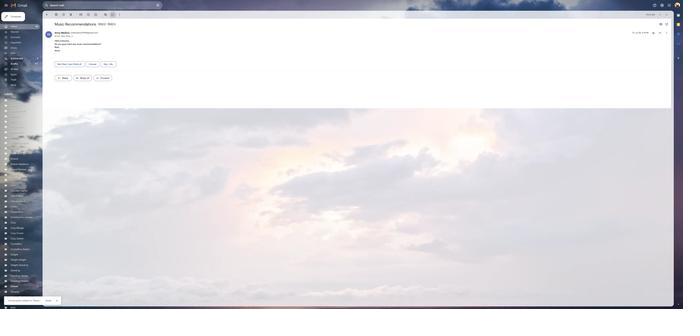 Task type: locate. For each thing, give the bounding box(es) containing it.
i left can
[[75, 70, 75, 73]]

2 aurora from the top
[[12, 122, 20, 125]]

chats link
[[12, 52, 19, 55]]

blossom whisper
[[12, 158, 32, 161]]

archive image
[[61, 14, 64, 18]]

aurora down aurora link
[[12, 122, 20, 125]]

crystalline down cozy zephyr
[[12, 270, 24, 273]]

1 vertical spatial aurora
[[12, 122, 20, 125]]

2 vertical spatial zephyr
[[25, 276, 33, 279]]

2 horizontal spatial i
[[121, 70, 121, 73]]

3 i from the left
[[121, 70, 121, 73]]

spam
[[12, 81, 19, 85]]

delight up delight delight link
[[12, 282, 20, 285]]

have
[[75, 48, 80, 50]]

compose
[[12, 17, 23, 20]]

anna medina
[[61, 35, 77, 38]]

1 horizontal spatial inbox
[[110, 26, 115, 28]]

construction update
[[12, 241, 36, 244]]

dewdrop down delight delight link
[[21, 294, 31, 297]]

breeze inside 'link'
[[12, 187, 20, 191]]

delight down serene
[[22, 199, 30, 202]]

condiments link
[[12, 235, 26, 238]]

0 vertical spatial breeze
[[12, 175, 20, 179]]

snooze image
[[96, 14, 100, 18]]

zephyr up back
[[23, 211, 31, 214]]

cozy down "cozy" link
[[12, 252, 18, 256]]

trash
[[12, 87, 18, 91]]

2 breeze from the top
[[12, 181, 20, 185]]

0 vertical spatial aurora
[[12, 116, 20, 119]]

1 bubbles from the top
[[12, 193, 21, 196]]

inbox inside labels "navigation"
[[12, 28, 19, 31]]

report spam image
[[69, 14, 73, 18]]

trash link
[[12, 87, 18, 91]]

1 vertical spatial breeze
[[12, 181, 20, 185]]

bbq link
[[12, 134, 17, 137]]

gmail image
[[12, 2, 32, 10]]

cherish
[[12, 223, 21, 226]]

bubbles down "breeze serene" 'link'
[[12, 193, 21, 196]]

delight down delight link
[[12, 288, 20, 291]]

i left know!
[[99, 70, 100, 73]]

0 vertical spatial crystalline
[[12, 270, 24, 273]]

2 crystalline from the top
[[12, 276, 24, 279]]

1 vertical spatial bubbles
[[12, 199, 21, 202]]

cozy down cozy mirage
[[12, 258, 18, 262]]

0 horizontal spatial inbox
[[12, 28, 19, 31]]

dewdrop for dewdrop delight
[[12, 306, 22, 309]]

inbox inside button
[[110, 26, 115, 28]]

aurora link
[[12, 116, 20, 119]]

breeze radiance
[[12, 181, 32, 185]]

2 vertical spatial dewdrop
[[12, 306, 22, 309]]

1 cozy from the top
[[12, 246, 18, 250]]

1 vertical spatial crystalline
[[12, 276, 24, 279]]

sent link
[[12, 58, 17, 61]]

all mail link
[[12, 75, 20, 79]]

construction
[[12, 241, 27, 244]]

dewdrop
[[21, 294, 31, 297], [12, 300, 22, 303], [12, 306, 22, 309]]

delight
[[22, 199, 30, 202], [12, 282, 20, 285], [12, 288, 20, 291], [21, 288, 29, 291], [12, 294, 20, 297], [23, 306, 31, 309]]

cozy up crystalline link
[[12, 264, 18, 268]]

update
[[28, 241, 36, 244]]

glimmer
[[18, 146, 28, 149]]

2 vertical spatial breeze
[[12, 187, 20, 191]]

starred
[[12, 34, 21, 37]]

crystalline
[[12, 270, 24, 273], [12, 276, 24, 279]]

1 vertical spatial dewdrop
[[12, 300, 22, 303]]

me
[[63, 39, 66, 42]]

cozy zephyr
[[12, 264, 27, 268]]

more
[[12, 93, 18, 96]]

comic
[[12, 229, 19, 232]]

0 horizontal spatial i
[[75, 70, 75, 73]]

snoozed
[[12, 40, 22, 43]]

delight up the dewdrop link
[[12, 294, 20, 297]]

back
[[20, 217, 26, 220]]

zephyr down ocean
[[18, 264, 27, 268]]

baseball link
[[12, 128, 22, 131]]

Search mail text field
[[56, 4, 163, 8]]

back to inbox image
[[50, 14, 54, 18]]

4 cozy from the top
[[12, 264, 18, 268]]

zephyr up the delight delight
[[25, 276, 33, 279]]

breeze for the breeze link
[[12, 175, 20, 179]]

1 aurora from the top
[[12, 116, 20, 119]]

labels
[[5, 103, 14, 107]]

that
[[69, 70, 74, 73]]

i left do.
[[121, 70, 121, 73]]

book
[[12, 164, 18, 167]]

delight up delight dewdrop
[[21, 288, 29, 291]]

any
[[81, 48, 85, 50]]

i know! button
[[96, 68, 111, 75]]

157
[[39, 70, 42, 72]]

1 horizontal spatial i
[[99, 70, 100, 73]]

dewdrop down the dewdrop link
[[12, 306, 22, 309]]

zephyr
[[23, 211, 31, 214], [18, 264, 27, 268], [25, 276, 33, 279]]

2 cozy from the top
[[12, 252, 18, 256]]

3 cozy from the top
[[12, 258, 18, 262]]

bubbles
[[12, 193, 21, 196], [12, 199, 21, 202]]

yes, i do. button
[[112, 68, 129, 75]]

breeze up bubbles link
[[12, 187, 20, 191]]

breeze down the "breakfast" link
[[12, 175, 20, 179]]

3 breeze from the top
[[12, 187, 20, 191]]

drafts
[[12, 69, 20, 73]]

know!
[[100, 70, 107, 73]]

blissful
[[12, 152, 20, 155]]

cozy for "cozy" link
[[12, 246, 18, 250]]

cozy zephyr link
[[12, 264, 27, 268]]

2 bubbles from the top
[[12, 199, 21, 202]]

not that i can think of. button
[[61, 68, 94, 75]]

inbox link
[[12, 28, 19, 31]]

cozy
[[12, 246, 18, 250], [12, 252, 18, 256], [12, 258, 18, 262], [12, 264, 18, 268]]

aurora for aurora link
[[12, 116, 20, 119]]

all mail
[[12, 75, 20, 79]]

0 vertical spatial dewdrop
[[21, 294, 31, 297]]

music recommendations
[[61, 24, 107, 30]]

bbq
[[12, 134, 17, 137]]

crystalline for crystalline link
[[12, 270, 24, 273]]

of.
[[88, 70, 91, 73]]

inbox
[[110, 26, 115, 28], [12, 28, 19, 31]]

delight dewdrop link
[[12, 294, 31, 297]]

8
[[41, 64, 42, 66]]

alert
[[6, 9, 684, 12]]

1 breeze from the top
[[12, 175, 20, 179]]

can
[[76, 70, 80, 73]]

crystalline zephyr link
[[12, 276, 33, 279]]

club
[[18, 164, 24, 167]]

i know!
[[99, 70, 107, 73]]

birthday gift
[[12, 140, 27, 143]]

dewdrop for the dewdrop link
[[12, 300, 22, 303]]

do.
[[122, 70, 126, 73]]

bubbles delight link
[[12, 199, 30, 202]]

1 crystalline from the top
[[12, 270, 24, 273]]

aurora down alerts link
[[12, 116, 20, 119]]

labels image
[[124, 14, 127, 18]]

1 vertical spatial zephyr
[[18, 264, 27, 268]]

bubbles down bubbles link
[[12, 199, 21, 202]]

cozy up cozy mirage
[[12, 246, 18, 250]]

breeze down the breeze link
[[12, 181, 20, 185]]

breeze
[[12, 175, 20, 179], [12, 181, 20, 185], [12, 187, 20, 191]]

delight down delight dewdrop link at the bottom of page
[[23, 306, 31, 309]]

to me , tara
[[61, 39, 72, 42]]

crystalline for crystalline zephyr
[[12, 276, 24, 279]]

0 vertical spatial zephyr
[[23, 211, 31, 214]]

crystalline down crystalline link
[[12, 276, 24, 279]]

breeze for breeze radiance
[[12, 181, 20, 185]]

more button
[[0, 92, 44, 98]]

add to tasks image
[[104, 14, 108, 18]]

blissful link
[[12, 152, 20, 155]]

0 vertical spatial bubbles
[[12, 193, 21, 196]]

None search field
[[47, 1, 181, 10]]

mark as unread image
[[88, 14, 92, 18]]

medina
[[68, 35, 77, 38]]

important link
[[12, 46, 23, 49]]

dewdrop link
[[12, 300, 22, 303]]

dewdrop up dewdrop delight on the bottom
[[12, 300, 22, 303]]



Task type: describe. For each thing, give the bounding box(es) containing it.
cascade zephyr link
[[12, 211, 31, 214]]

delete image
[[77, 14, 81, 18]]

delight delight
[[12, 288, 29, 291]]

check back
[[12, 217, 26, 220]]

blossom
[[12, 158, 22, 161]]

cherish velvet link
[[12, 223, 29, 226]]

delight dewdrop
[[12, 294, 31, 297]]

bliss
[[12, 146, 17, 149]]

cozy ocean
[[12, 258, 26, 262]]

cascade
[[12, 211, 22, 214]]

bubbles for bubbles
[[12, 193, 21, 196]]

main menu image
[[4, 4, 9, 8]]

aurora sparkle
[[12, 122, 29, 125]]

inbox for inbox button on the top of page
[[110, 26, 115, 28]]

inbox for inbox link
[[12, 28, 19, 31]]

velvet
[[21, 223, 29, 226]]

zephyr for cascade zephyr
[[23, 211, 31, 214]]

cascade zephyr
[[12, 211, 31, 214]]

2 i from the left
[[99, 70, 100, 73]]

yes,
[[115, 70, 120, 73]]

aurora for aurora sparkle
[[12, 122, 20, 125]]

sparkle
[[20, 122, 29, 125]]

starred link
[[12, 34, 21, 37]]

zephyr for crystalline zephyr
[[25, 276, 33, 279]]

dewdrop delight
[[12, 306, 31, 309]]

birthday gift link
[[12, 140, 27, 143]]

zephyr for cozy zephyr
[[18, 264, 27, 268]]

cozy for cozy ocean
[[12, 258, 18, 262]]

gift
[[22, 140, 27, 143]]

labels navigation
[[0, 12, 47, 310]]

radiance
[[21, 181, 32, 185]]

cozy for cozy mirage
[[12, 252, 18, 256]]

snoozed link
[[12, 40, 22, 43]]

yes, i do.
[[115, 70, 126, 73]]

breeze serene link
[[12, 187, 29, 191]]

book club
[[12, 164, 24, 167]]

baseball
[[12, 128, 22, 131]]

not that i can think of.
[[64, 70, 91, 73]]

breeze radiance link
[[12, 181, 32, 185]]

more image
[[131, 14, 135, 18]]

delight delight link
[[12, 288, 29, 291]]

check back link
[[12, 217, 26, 220]]

56
[[40, 28, 42, 31]]

sent
[[12, 58, 17, 61]]

you
[[64, 48, 68, 50]]

crystalline link
[[12, 270, 24, 273]]

scheduled
[[12, 64, 25, 67]]

advanced search options image
[[172, 2, 179, 9]]

search mail image
[[49, 3, 55, 9]]

hello everyone, do you guys have any music recommendations?
[[61, 44, 113, 50]]

hello
[[61, 44, 66, 47]]

tara
[[68, 39, 72, 42]]

bubbles delight
[[12, 199, 30, 202]]

cozy ocean link
[[12, 258, 26, 262]]

recommendations?
[[92, 48, 113, 50]]

not
[[64, 70, 68, 73]]

chats
[[12, 52, 19, 55]]

cozy link
[[12, 246, 18, 250]]

labels heading
[[5, 103, 39, 107]]

mirage
[[18, 252, 26, 256]]

cozy mirage
[[12, 252, 26, 256]]

breeze for breeze serene
[[12, 187, 20, 191]]

whisper
[[22, 158, 32, 161]]

1 i from the left
[[75, 70, 75, 73]]

important
[[12, 46, 23, 49]]

anna
[[61, 35, 67, 38]]

move to image
[[116, 14, 119, 18]]

birthday
[[12, 140, 22, 143]]

everyone,
[[67, 44, 77, 47]]

cherish velvet
[[12, 223, 29, 226]]

comic link
[[12, 229, 19, 232]]

breakfast
[[12, 169, 23, 173]]

all
[[12, 75, 15, 79]]

recommendations
[[72, 24, 107, 30]]

blossom whisper link
[[12, 158, 32, 161]]

mail
[[15, 75, 20, 79]]

cars link
[[12, 205, 17, 208]]

scheduled link
[[12, 64, 25, 67]]

alerts link
[[12, 110, 19, 113]]

bliss glimmer
[[12, 146, 28, 149]]

alerts
[[12, 110, 19, 113]]

bliss glimmer link
[[12, 146, 28, 149]]

music
[[85, 48, 92, 50]]

delight link
[[12, 282, 20, 285]]

think
[[81, 70, 87, 73]]

guys
[[69, 48, 74, 50]]

aurora sparkle link
[[12, 122, 29, 125]]

bubbles link
[[12, 193, 21, 196]]

cozy for cozy zephyr
[[12, 264, 18, 268]]

bubbles for bubbles delight
[[12, 199, 21, 202]]



Task type: vqa. For each thing, say whether or not it's contained in the screenshot.
Recommendations
yes



